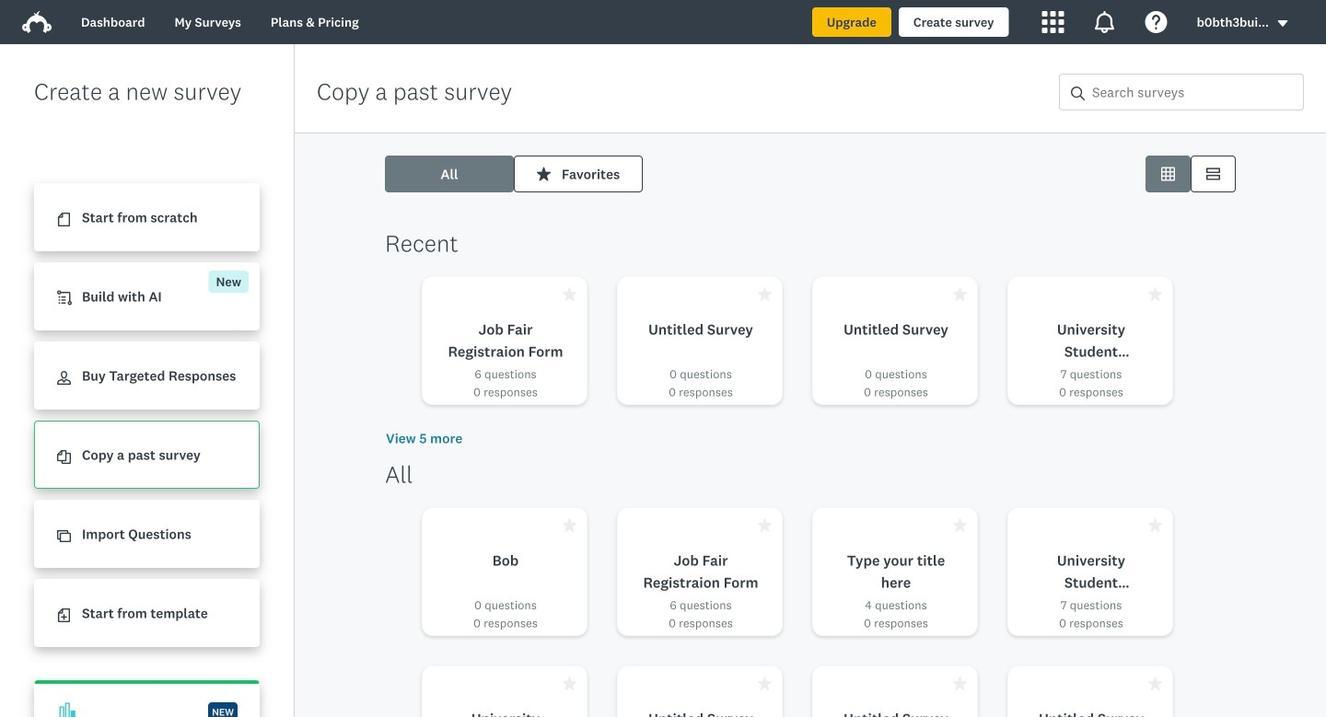 Task type: vqa. For each thing, say whether or not it's contained in the screenshot.
  text field
no



Task type: locate. For each thing, give the bounding box(es) containing it.
help icon image
[[1145, 11, 1167, 33]]

grid image
[[1161, 167, 1175, 181]]

notification center icon image
[[1094, 11, 1116, 33]]

products icon image
[[1042, 11, 1064, 33], [1042, 11, 1064, 33]]

1 brand logo image from the top
[[22, 7, 52, 37]]

documentclone image
[[57, 451, 71, 464]]

starfilled image
[[537, 167, 551, 181], [1149, 287, 1162, 301], [758, 519, 772, 532], [1149, 519, 1162, 532], [563, 677, 577, 691], [758, 677, 772, 691]]

Search surveys field
[[1085, 75, 1303, 110]]

documentplus image
[[57, 609, 71, 623]]

dropdown arrow icon image
[[1277, 17, 1289, 30], [1278, 20, 1288, 27]]

document image
[[57, 213, 71, 227]]

starfilled image
[[563, 287, 577, 301], [758, 287, 772, 301], [953, 287, 967, 301], [563, 519, 577, 532], [953, 519, 967, 532], [953, 677, 967, 691], [1149, 677, 1162, 691]]

brand logo image
[[22, 7, 52, 37], [22, 11, 52, 33]]



Task type: describe. For each thing, give the bounding box(es) containing it.
textboxmultiple image
[[1207, 167, 1220, 181]]

clone image
[[57, 530, 71, 544]]

search image
[[1071, 86, 1085, 100]]

2 brand logo image from the top
[[22, 11, 52, 33]]

user image
[[57, 371, 71, 385]]



